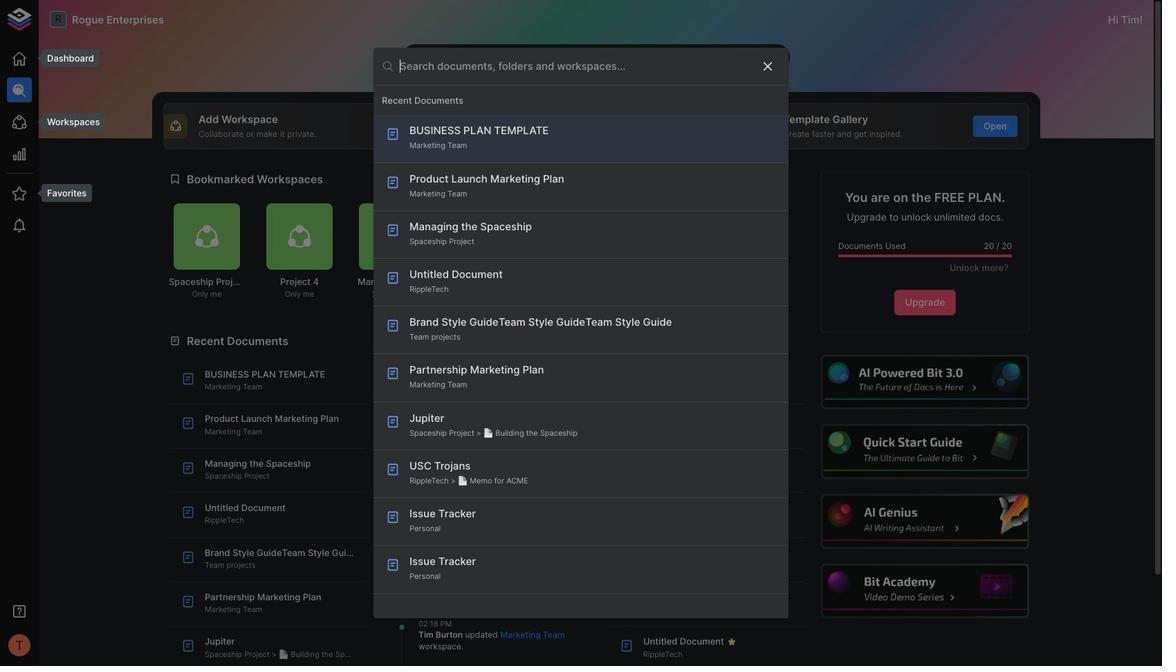 Task type: locate. For each thing, give the bounding box(es) containing it.
1 tooltip from the top
[[32, 49, 100, 67]]

tooltip
[[32, 49, 100, 67], [32, 113, 106, 131], [32, 184, 92, 202]]

3 tooltip from the top
[[32, 184, 92, 202]]

4 help image from the top
[[821, 564, 1030, 619]]

1 vertical spatial tooltip
[[32, 113, 106, 131]]

2 vertical spatial tooltip
[[32, 184, 92, 202]]

dialog
[[374, 47, 789, 619]]

help image
[[821, 355, 1030, 410], [821, 425, 1030, 480], [821, 494, 1030, 549], [821, 564, 1030, 619]]

0 vertical spatial tooltip
[[32, 49, 100, 67]]



Task type: describe. For each thing, give the bounding box(es) containing it.
Search documents, folders and workspaces... text field
[[400, 56, 750, 77]]

2 tooltip from the top
[[32, 113, 106, 131]]

1 help image from the top
[[821, 355, 1030, 410]]

2 help image from the top
[[821, 425, 1030, 480]]

3 help image from the top
[[821, 494, 1030, 549]]



Task type: vqa. For each thing, say whether or not it's contained in the screenshot.
private.
no



